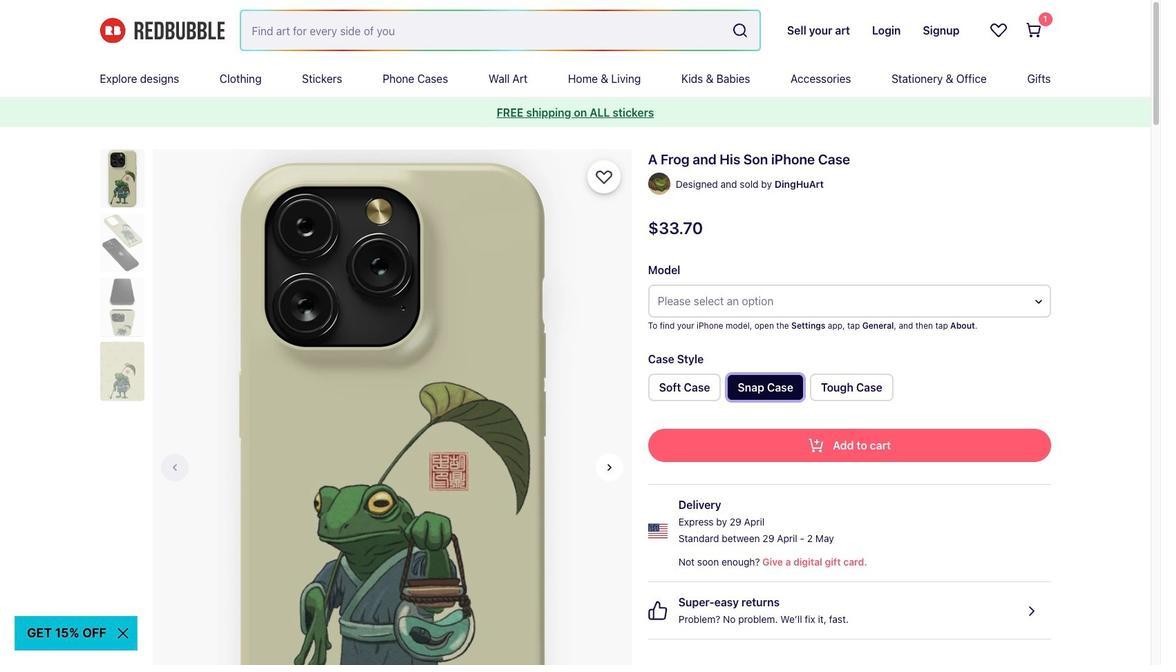 Task type: describe. For each thing, give the bounding box(es) containing it.
8 menu item from the left
[[791, 61, 852, 97]]

4 menu item from the left
[[383, 61, 448, 97]]

10 menu item from the left
[[1028, 61, 1051, 97]]

6 menu item from the left
[[568, 61, 641, 97]]

Search term search field
[[241, 11, 727, 50]]

none radio inside case style 'option group'
[[648, 374, 722, 402]]



Task type: locate. For each thing, give the bounding box(es) containing it.
9 menu item from the left
[[892, 61, 987, 97]]

None field
[[241, 11, 760, 50]]

None radio
[[648, 374, 722, 402]]

3 menu item from the left
[[302, 61, 342, 97]]

case style option group
[[648, 374, 1051, 407]]

menu item
[[100, 61, 179, 97], [220, 61, 262, 97], [302, 61, 342, 97], [383, 61, 448, 97], [489, 61, 528, 97], [568, 61, 641, 97], [682, 61, 751, 97], [791, 61, 852, 97], [892, 61, 987, 97], [1028, 61, 1051, 97]]

7 menu item from the left
[[682, 61, 751, 97]]

flag of us image
[[648, 522, 668, 541]]

5 menu item from the left
[[489, 61, 528, 97]]

1 menu item from the left
[[100, 61, 179, 97]]

None radio
[[727, 374, 805, 402], [810, 374, 894, 402], [727, 374, 805, 402], [810, 374, 894, 402]]

menu bar
[[100, 61, 1051, 97]]

2 menu item from the left
[[220, 61, 262, 97]]



Task type: vqa. For each thing, say whether or not it's contained in the screenshot.
Medusa Dollmaker "image" in the bottom of the page
no



